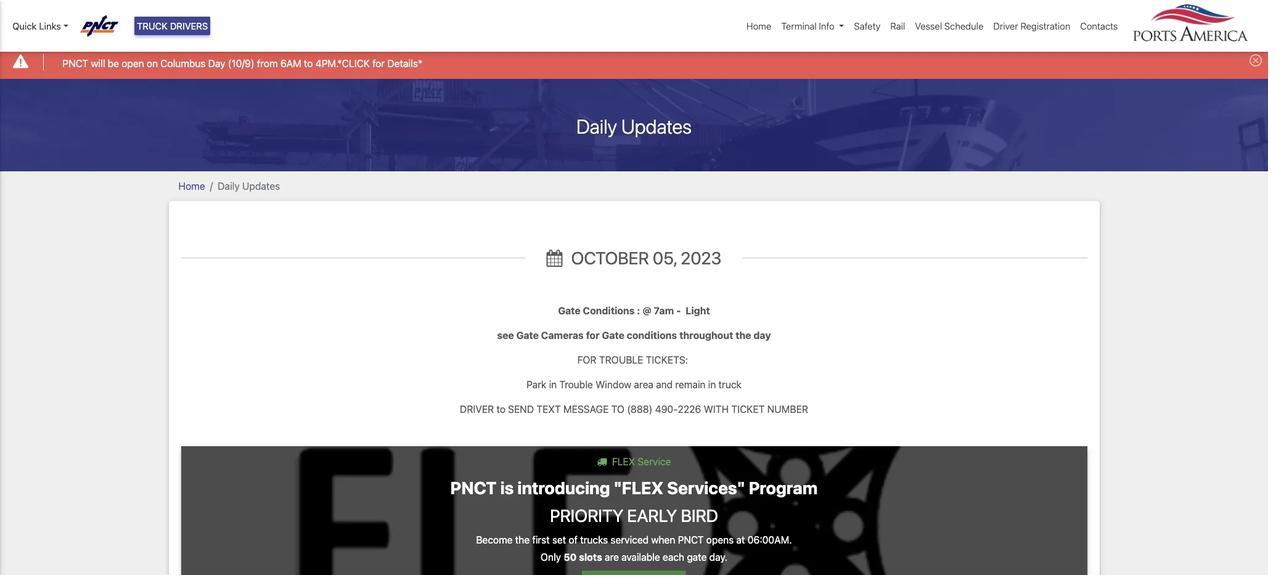Task type: describe. For each thing, give the bounding box(es) containing it.
truck drivers
[[137, 20, 208, 31]]

05,
[[653, 248, 677, 268]]

:
[[637, 305, 641, 316]]

truck
[[137, 20, 168, 31]]

text
[[537, 404, 561, 415]]

early
[[628, 506, 678, 526]]

for trouble tickets:
[[575, 354, 694, 366]]

first
[[533, 535, 550, 546]]

flex
[[612, 456, 636, 467]]

2226
[[678, 404, 702, 415]]

quick links link
[[12, 19, 68, 33]]

rail
[[891, 20, 906, 31]]

park in trouble window area and remain in truck
[[527, 379, 742, 390]]

remain
[[676, 379, 706, 390]]

1 in from the left
[[549, 379, 557, 390]]

and
[[656, 379, 673, 390]]

to
[[612, 404, 625, 415]]

vessel
[[916, 20, 943, 31]]

trucks
[[581, 535, 608, 546]]

will
[[91, 58, 105, 69]]

of
[[569, 535, 578, 546]]

at
[[737, 535, 746, 546]]

terminal
[[782, 20, 817, 31]]

become the first set of trucks serviced when pnct opens at 06:00am. only 50 slots are available each gate day.
[[476, 535, 793, 563]]

bird
[[681, 506, 719, 526]]

is
[[501, 478, 514, 498]]

pnct will be open on columbus day (10/9) from 6am to 4pm.*click for details* alert
[[0, 45, 1269, 79]]

pnct is introducing "flex services" program
[[451, 478, 818, 498]]

each
[[663, 552, 685, 563]]

6am
[[281, 58, 302, 69]]

become
[[476, 535, 513, 546]]

trouble
[[600, 354, 644, 366]]

1 horizontal spatial daily updates
[[577, 114, 692, 138]]

1 horizontal spatial updates
[[622, 114, 692, 138]]

links
[[39, 20, 61, 31]]

from
[[257, 58, 278, 69]]

conditions
[[627, 330, 678, 341]]

1 vertical spatial home link
[[179, 181, 205, 192]]

columbus
[[161, 58, 206, 69]]

quick
[[12, 20, 37, 31]]

contacts
[[1081, 20, 1119, 31]]

flex service
[[610, 456, 671, 467]]

area
[[634, 379, 654, 390]]

the inside become the first set of trucks serviced when pnct opens at 06:00am. only 50 slots are available each gate day.
[[516, 535, 530, 546]]

06:00am.
[[748, 535, 793, 546]]

slots
[[579, 552, 603, 563]]

rail link
[[886, 14, 911, 38]]

open
[[122, 58, 144, 69]]

october 05, 2023
[[568, 248, 722, 268]]

only
[[541, 552, 561, 563]]

terminal info link
[[777, 14, 850, 38]]

driver registration link
[[989, 14, 1076, 38]]

(888)
[[627, 404, 653, 415]]

when
[[652, 535, 676, 546]]

send
[[508, 404, 534, 415]]

2 in from the left
[[709, 379, 716, 390]]

window
[[596, 379, 632, 390]]

for
[[578, 354, 597, 366]]

conditions
[[583, 305, 635, 316]]

see
[[497, 330, 514, 341]]

driver registration
[[994, 20, 1071, 31]]

0 horizontal spatial gate
[[517, 330, 539, 341]]

trouble
[[560, 379, 593, 390]]

truck drivers link
[[135, 17, 211, 35]]

truck image
[[598, 457, 607, 467]]



Task type: vqa. For each thing, say whether or not it's contained in the screenshot.
calendar ICON
yes



Task type: locate. For each thing, give the bounding box(es) containing it.
to inside alert
[[304, 58, 313, 69]]

registration
[[1021, 20, 1071, 31]]

info
[[820, 20, 835, 31]]

to right "6am"
[[304, 58, 313, 69]]

2 horizontal spatial pnct
[[678, 535, 704, 546]]

0 vertical spatial pnct
[[62, 58, 88, 69]]

0 vertical spatial for
[[373, 58, 385, 69]]

park
[[527, 379, 547, 390]]

@
[[643, 305, 652, 316]]

vessel schedule link
[[911, 14, 989, 38]]

day.
[[710, 552, 728, 563]]

in
[[549, 379, 557, 390], [709, 379, 716, 390]]

0 vertical spatial daily updates
[[577, 114, 692, 138]]

(10/9)
[[228, 58, 255, 69]]

1 vertical spatial home
[[179, 181, 205, 192]]

0 vertical spatial daily
[[577, 114, 617, 138]]

pnct for pnct is introducing "flex services" program
[[451, 478, 497, 498]]

490-
[[656, 404, 678, 415]]

1 vertical spatial the
[[516, 535, 530, 546]]

1 horizontal spatial gate
[[558, 305, 581, 316]]

pnct will be open on columbus day (10/9) from 6am to 4pm.*click for details*
[[62, 58, 423, 69]]

the
[[736, 330, 752, 341], [516, 535, 530, 546]]

contacts link
[[1076, 14, 1124, 38]]

0 vertical spatial the
[[736, 330, 752, 341]]

0 horizontal spatial pnct
[[62, 58, 88, 69]]

throughout
[[680, 330, 734, 341]]

gate up cameras
[[558, 305, 581, 316]]

in left truck
[[709, 379, 716, 390]]

daily
[[577, 114, 617, 138], [218, 181, 240, 192]]

pnct up gate
[[678, 535, 704, 546]]

service
[[638, 456, 671, 467]]

number
[[768, 404, 809, 415]]

day
[[208, 58, 226, 69]]

1 horizontal spatial daily
[[577, 114, 617, 138]]

1 vertical spatial updates
[[242, 181, 280, 192]]

1 horizontal spatial in
[[709, 379, 716, 390]]

home link
[[742, 14, 777, 38], [179, 181, 205, 192]]

on
[[147, 58, 158, 69]]

for up for
[[586, 330, 600, 341]]

1 horizontal spatial to
[[497, 404, 506, 415]]

0 horizontal spatial to
[[304, 58, 313, 69]]

2023
[[681, 248, 722, 268]]

safety
[[855, 20, 881, 31]]

gate down conditions
[[602, 330, 625, 341]]

safety link
[[850, 14, 886, 38]]

1 vertical spatial daily updates
[[218, 181, 280, 192]]

vessel schedule
[[916, 20, 984, 31]]

for inside pnct will be open on columbus day (10/9) from 6am to 4pm.*click for details* link
[[373, 58, 385, 69]]

pnct inside pnct will be open on columbus day (10/9) from 6am to 4pm.*click for details* link
[[62, 58, 88, 69]]

terminal info
[[782, 20, 835, 31]]

1 horizontal spatial home link
[[742, 14, 777, 38]]

light
[[686, 305, 711, 316]]

pnct left will
[[62, 58, 88, 69]]

0 horizontal spatial updates
[[242, 181, 280, 192]]

0 horizontal spatial daily
[[218, 181, 240, 192]]

4pm.*click
[[316, 58, 370, 69]]

1 horizontal spatial for
[[586, 330, 600, 341]]

gate right see
[[517, 330, 539, 341]]

0 vertical spatial home
[[747, 20, 772, 31]]

0 horizontal spatial home
[[179, 181, 205, 192]]

2 vertical spatial pnct
[[678, 535, 704, 546]]

0 horizontal spatial in
[[549, 379, 557, 390]]

1 vertical spatial pnct
[[451, 478, 497, 498]]

1 vertical spatial daily
[[218, 181, 240, 192]]

1 vertical spatial to
[[497, 404, 506, 415]]

0 horizontal spatial for
[[373, 58, 385, 69]]

updates
[[622, 114, 692, 138], [242, 181, 280, 192]]

services"
[[667, 478, 746, 498]]

1 horizontal spatial the
[[736, 330, 752, 341]]

see gate cameras for gate conditions throughout the day
[[497, 330, 772, 341]]

pnct inside become the first set of trucks serviced when pnct opens at 06:00am. only 50 slots are available each gate day.
[[678, 535, 704, 546]]

driver
[[994, 20, 1019, 31]]

close image
[[1250, 54, 1263, 67]]

the left "day"
[[736, 330, 752, 341]]

details*
[[388, 58, 423, 69]]

home
[[747, 20, 772, 31], [179, 181, 205, 192]]

gate
[[687, 552, 707, 563]]

serviced
[[611, 535, 649, 546]]

1 horizontal spatial pnct
[[451, 478, 497, 498]]

pnct for pnct will be open on columbus day (10/9) from 6am to 4pm.*click for details*
[[62, 58, 88, 69]]

are
[[605, 552, 619, 563]]

for
[[373, 58, 385, 69], [586, 330, 600, 341]]

pnct
[[62, 58, 88, 69], [451, 478, 497, 498], [678, 535, 704, 546]]

set
[[553, 535, 566, 546]]

the left first
[[516, 535, 530, 546]]

1 vertical spatial for
[[586, 330, 600, 341]]

to
[[304, 58, 313, 69], [497, 404, 506, 415]]

calendar image
[[547, 250, 563, 267]]

october
[[572, 248, 649, 268]]

1 horizontal spatial home
[[747, 20, 772, 31]]

"flex
[[614, 478, 664, 498]]

opens
[[707, 535, 734, 546]]

priority early bird
[[550, 506, 719, 526]]

2 horizontal spatial gate
[[602, 330, 625, 341]]

gate conditions : @ 7am -  light
[[558, 305, 711, 316]]

driver
[[460, 404, 494, 415]]

ticket
[[732, 404, 765, 415]]

available
[[622, 552, 661, 563]]

0 vertical spatial updates
[[622, 114, 692, 138]]

priority
[[550, 506, 624, 526]]

daily updates
[[577, 114, 692, 138], [218, 181, 280, 192]]

7am
[[654, 305, 674, 316]]

drivers
[[170, 20, 208, 31]]

gate
[[558, 305, 581, 316], [517, 330, 539, 341], [602, 330, 625, 341]]

0 horizontal spatial the
[[516, 535, 530, 546]]

0 vertical spatial to
[[304, 58, 313, 69]]

0 vertical spatial home link
[[742, 14, 777, 38]]

schedule
[[945, 20, 984, 31]]

tickets:
[[646, 354, 689, 366]]

cameras
[[542, 330, 584, 341]]

introducing
[[518, 478, 611, 498]]

0 horizontal spatial home link
[[179, 181, 205, 192]]

0 horizontal spatial daily updates
[[218, 181, 280, 192]]

driver to send text message to (888) 490-2226 with ticket number
[[460, 404, 809, 415]]

50
[[564, 552, 577, 563]]

be
[[108, 58, 119, 69]]

day
[[754, 330, 772, 341]]

in right 'park'
[[549, 379, 557, 390]]

pnct left is
[[451, 478, 497, 498]]

to left send
[[497, 404, 506, 415]]

program
[[749, 478, 818, 498]]

with
[[704, 404, 729, 415]]

for left details*
[[373, 58, 385, 69]]

truck
[[719, 379, 742, 390]]



